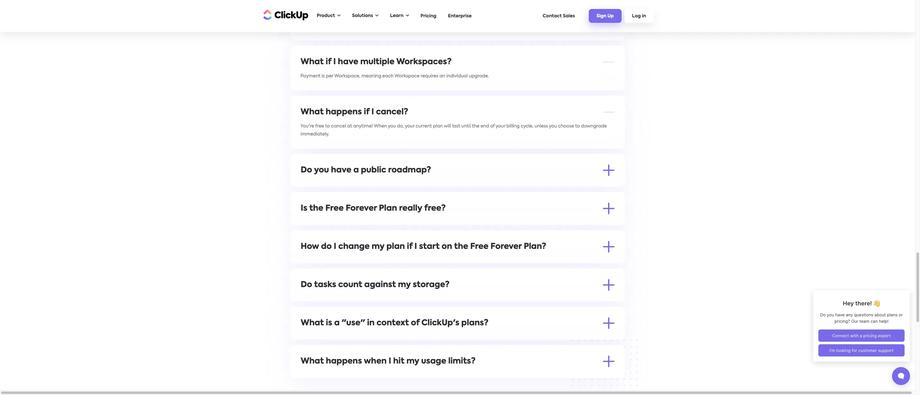 Task type: vqa. For each thing, say whether or not it's contained in the screenshot.


Task type: locate. For each thing, give the bounding box(es) containing it.
0 vertical spatial for
[[492, 16, 498, 20]]

do
[[322, 229, 328, 233], [321, 243, 332, 251], [378, 344, 384, 348]]

1 what from the top
[[301, 58, 324, 66]]

and down 'automatically'
[[340, 24, 349, 28]]

your right end
[[496, 124, 506, 129]]

are left "only"
[[349, 297, 356, 302]]

start
[[419, 243, 440, 251]]

have up we certainly do! you can find it here .
[[331, 167, 352, 175]]

free
[[326, 205, 344, 213], [402, 221, 412, 225], [471, 243, 489, 251]]

my
[[372, 243, 385, 251], [398, 281, 411, 290], [407, 358, 420, 366]]

can up "what happens when i hit my usage limits?"
[[405, 352, 413, 356]]

or right reset
[[406, 344, 411, 348]]

0 horizontal spatial won't
[[511, 344, 523, 348]]

have
[[338, 58, 359, 66], [331, 167, 352, 175], [489, 352, 500, 356]]

than
[[367, 221, 377, 225]]

in up demonstration
[[367, 320, 375, 328]]

1 horizontal spatial use
[[481, 344, 489, 348]]

paid up reset
[[396, 336, 406, 340]]

0 vertical spatial happens
[[326, 108, 362, 116]]

what down edit
[[301, 358, 324, 366]]

1 vertical spatial my
[[398, 281, 411, 290]]

for inside you'll still be able to use clickup, and we'll let you know as soon as a limit is reached. we're happy to provide a grace period to find the plan that works for you!
[[326, 382, 332, 386]]

data,
[[544, 344, 556, 348]]

if up anytime!
[[364, 108, 370, 116]]

0 vertical spatial plan
[[379, 205, 397, 213]]

1 horizontal spatial workspace
[[395, 74, 420, 78]]

a inside clickup automatically bills you at a prorated price based on the time left in your cycle for any paid users added to your workspace. paid users include members and internal guests.
[[376, 16, 379, 20]]

i up workspace,
[[334, 58, 336, 66]]

0 vertical spatial cycle,
[[521, 124, 534, 129]]

1 horizontal spatial can
[[405, 352, 413, 356]]

0 horizontal spatial able
[[329, 374, 339, 378]]

1 happens from the top
[[326, 108, 362, 116]]

2 vertical spatial have
[[489, 352, 500, 356]]

at inside you're free to cancel at anytime! when you do, your current plan will last until the end of your billing cycle, unless you choose to downgrade immediately.
[[348, 124, 353, 129]]

0 vertical spatial forever
[[346, 205, 377, 213]]

and inside clickup automatically bills you at a prorated price based on the time left in your cycle for any paid users added to your workspace. paid users include members and internal guests.
[[340, 24, 349, 28]]

what up you're
[[301, 108, 324, 116]]

that inside "uses" are intended as a demonstration of paid plan features, allowing you to explore their value for your workflows. uses are cumulative throughout a workspace and they do not reset or count down. when you reach a use limit, you won't lose any data, but you won't be able to edit or create new items with that feature. you can find a breakdown which features have usage limits
[[367, 352, 376, 356]]

0 vertical spatial have
[[338, 58, 359, 66]]

based
[[414, 16, 427, 20]]

can inside "uses" are intended as a demonstration of paid plan features, allowing you to explore their value for your workflows. uses are cumulative throughout a workspace and they do not reset or count down. when you reach a use limit, you won't lose any data, but you won't be able to edit or create new items with that feature. you can find a breakdown which features have usage limits
[[405, 352, 413, 356]]

it
[[367, 182, 370, 187]]

2 vertical spatial find
[[579, 374, 588, 378]]

do left not
[[378, 344, 384, 348]]

we down sure!
[[314, 229, 321, 233]]

be inside you'll still be able to use clickup, and we'll let you know as soon as a limit is reached. we're happy to provide a grace period to find the plan that works for you!
[[322, 374, 328, 378]]

use inside you'll still be able to use clickup, and we'll let you know as soon as a limit is reached. we're happy to provide a grace period to find the plan that works for you!
[[345, 374, 353, 378]]

are right uses
[[569, 336, 576, 340]]

my up built
[[372, 243, 385, 251]]

the inside you're free to cancel at anytime! when you do, your current plan will last until the end of your billing cycle, unless you choose to downgrade immediately.
[[472, 124, 480, 129]]

cycle, right plan,
[[482, 259, 495, 263]]

paid down the
[[394, 229, 404, 233]]

for inside "uses" are intended as a demonstration of paid plan features, allowing you to explore their value for your workflows. uses are cumulative throughout a workspace and they do not reset or count down. when you reach a use limit, you won't lose any data, but you won't be able to edit or create new items with that feature. you can find a breakdown which features have usage limits
[[515, 336, 522, 340]]

apps.
[[301, 229, 313, 233]]

1 vertical spatial find
[[415, 352, 423, 356]]

3 what from the top
[[301, 320, 324, 328]]

of inside "uses" are intended as a demonstration of paid plan features, allowing you to explore their value for your workflows. uses are cumulative throughout a workspace and they do not reset or count down. when you reach a use limit, you won't lose any data, but you won't be able to edit or create new items with that feature. you can find a breakdown which features have usage limits
[[390, 336, 395, 340]]

1 do from the top
[[301, 167, 312, 175]]

handy
[[389, 259, 403, 263]]

you right do! on the left of page
[[338, 182, 346, 187]]

1 horizontal spatial plan
[[431, 221, 441, 225]]

free
[[316, 124, 325, 129]]

of right level
[[501, 221, 505, 225]]

do inside for sure! this is so much more than a trial. the free forever plan offers an unmatched level of functionality compared to other "freemium" apps. we do this by making money on our paid plans.
[[322, 229, 328, 233]]

really
[[399, 205, 423, 213]]

1 horizontal spatial that
[[367, 352, 376, 356]]

an inside for sure! this is so much more than a trial. the free forever plan offers an unmatched level of functionality compared to other "freemium" apps. we do this by making money on our paid plans.
[[456, 221, 461, 225]]

making
[[345, 229, 362, 233]]

paid
[[592, 16, 601, 20]]

able down cumulative on the bottom right of page
[[595, 344, 605, 348]]

you
[[361, 16, 369, 20], [388, 124, 396, 129], [550, 124, 558, 129], [314, 167, 329, 175], [459, 336, 467, 340], [454, 344, 462, 348], [502, 344, 510, 348], [565, 344, 573, 348], [401, 374, 409, 378]]

2 vertical spatial my
[[407, 358, 420, 366]]

1 horizontal spatial cycle,
[[521, 124, 534, 129]]

0 vertical spatial we
[[301, 182, 308, 187]]

0 horizontal spatial workspace
[[331, 344, 356, 348]]

have down limit,
[[489, 352, 500, 356]]

0 vertical spatial usage
[[501, 352, 514, 356]]

0 vertical spatial when
[[374, 124, 387, 129]]

0 horizontal spatial when
[[374, 124, 387, 129]]

count up attachments
[[338, 281, 363, 290]]

able up you!
[[329, 374, 339, 378]]

0 vertical spatial paid
[[509, 16, 519, 20]]

is inside you'll still be able to use clickup, and we'll let you know as soon as a limit is reached. we're happy to provide a grace period to find the plan that works for you!
[[462, 374, 465, 378]]

1 horizontal spatial be
[[588, 344, 594, 348]]

be inside "uses" are intended as a demonstration of paid plan features, allowing you to explore their value for your workflows. uses are cumulative throughout a workspace and they do not reset or count down. when you reach a use limit, you won't lose any data, but you won't be able to edit or create new items with that feature. you can find a breakdown which features have usage limits
[[588, 344, 594, 348]]

for right 'value'
[[515, 336, 522, 340]]

find inside "uses" are intended as a demonstration of paid plan features, allowing you to explore their value for your workflows. uses are cumulative throughout a workspace and they do not reset or count down. when you reach a use limit, you won't lose any data, but you won't be able to edit or create new items with that feature. you can find a breakdown which features have usage limits
[[415, 352, 423, 356]]

find
[[357, 182, 366, 187], [415, 352, 423, 356], [579, 374, 588, 378]]

1 vertical spatial at
[[348, 124, 353, 129]]

have inside "uses" are intended as a demonstration of paid plan features, allowing you to explore their value for your workflows. uses are cumulative throughout a workspace and they do not reset or count down. when you reach a use limit, you won't lose any data, but you won't be able to edit or create new items with that feature. you can find a breakdown which features have usage limits
[[489, 352, 500, 356]]

free for much
[[402, 221, 412, 225]]

and left we'll
[[373, 374, 382, 378]]

2 horizontal spatial on
[[442, 243, 453, 251]]

0 vertical spatial can
[[347, 182, 356, 187]]

1 horizontal spatial won't
[[575, 344, 587, 348]]

users right paid
[[603, 16, 614, 20]]

we inside for sure! this is so much more than a trial. the free forever plan offers an unmatched level of functionality compared to other "freemium" apps. we do this by making money on our paid plans.
[[314, 229, 321, 233]]

do left the this
[[322, 229, 328, 233]]

you inside clickup automatically bills you at a prorated price based on the time left in your cycle for any paid users added to your workspace. paid users include members and internal guests.
[[361, 16, 369, 20]]

1 vertical spatial we
[[314, 229, 321, 233]]

for inside clickup automatically bills you at a prorated price based on the time left in your cycle for any paid users added to your workspace. paid users include members and internal guests.
[[492, 16, 498, 20]]

1 horizontal spatial or
[[406, 344, 411, 348]]

cycle
[[479, 16, 491, 20]]

find inside you'll still be able to use clickup, and we'll let you know as soon as a limit is reached. we're happy to provide a grace period to find the plan that works for you!
[[579, 374, 588, 378]]

won't down cumulative on the bottom right of page
[[575, 344, 587, 348]]

in right left
[[464, 16, 467, 20]]

do for do tasks count against my storage?
[[301, 281, 312, 290]]

for
[[301, 221, 308, 225]]

your up lose
[[523, 336, 532, 340]]

2 vertical spatial for
[[326, 382, 332, 386]]

0 horizontal spatial for
[[326, 382, 332, 386]]

free up so
[[326, 205, 344, 213]]

1 vertical spatial any
[[534, 344, 543, 348]]

can left 'it'
[[347, 182, 356, 187]]

for sure! this is so much more than a trial. the free forever plan offers an unmatched level of functionality compared to other "freemium" apps. we do this by making money on our paid plans.
[[301, 221, 605, 233]]

log in link
[[625, 9, 654, 23]]

1 horizontal spatial we
[[314, 229, 321, 233]]

clickup
[[301, 16, 318, 20]]

how do i change my plan if i start on the free forever plan?
[[301, 243, 547, 251]]

what
[[301, 58, 324, 66], [301, 108, 324, 116], [301, 320, 324, 328], [301, 358, 324, 366]]

2 what from the top
[[301, 108, 324, 116]]

we
[[367, 259, 373, 263]]

when down allowing
[[440, 344, 453, 348]]

of right end
[[491, 124, 495, 129]]

plan up trial.
[[379, 205, 397, 213]]

you down reset
[[396, 352, 404, 356]]

a up "create"
[[327, 344, 330, 348]]

billing
[[507, 124, 520, 129], [404, 259, 418, 263]]

area
[[419, 259, 429, 263]]

paid left added
[[509, 16, 519, 20]]

paid inside clickup automatically bills you at a prorated price based on the time left in your cycle for any paid users added to your workspace. paid users include members and internal guests.
[[509, 16, 519, 20]]

2 vertical spatial free
[[471, 243, 489, 251]]

0 horizontal spatial free
[[326, 205, 344, 213]]

the right period
[[589, 374, 596, 378]]

0 horizontal spatial we
[[301, 182, 308, 187]]

1 vertical spatial plan
[[431, 221, 441, 225]]

i left hit
[[389, 358, 392, 366]]

forever up more
[[346, 205, 377, 213]]

much
[[340, 221, 353, 225]]

things
[[376, 297, 390, 302]]

users left added
[[520, 16, 531, 20]]

members
[[318, 24, 339, 28]]

the left "only"
[[357, 297, 365, 302]]

1 horizontal spatial free
[[402, 221, 412, 225]]

1 vertical spatial do
[[301, 281, 312, 290]]

with
[[356, 352, 366, 356]]

workspace inside "uses" are intended as a demonstration of paid plan features, allowing you to explore their value for your workflows. uses are cumulative throughout a workspace and they do not reset or count down. when you reach a use limit, you won't lose any data, but you won't be able to edit or create new items with that feature. you can find a breakdown which features have usage limits
[[331, 344, 356, 348]]

2 horizontal spatial in
[[642, 14, 647, 18]]

functionality
[[506, 221, 535, 225]]

use left the clickup,
[[345, 374, 353, 378]]

of up features,
[[411, 320, 420, 328]]

workflows.
[[533, 336, 557, 340]]

clickup's
[[422, 320, 460, 328]]

context
[[377, 320, 409, 328]]

on inside clickup automatically bills you at a prorated price based on the time left in your cycle for any paid users added to your workspace. paid users include members and internal guests.
[[428, 16, 434, 20]]

0 vertical spatial any
[[499, 16, 508, 20]]

at right cancel
[[348, 124, 353, 129]]

uses
[[558, 336, 568, 340]]

0 horizontal spatial be
[[322, 374, 328, 378]]

happens up cancel
[[326, 108, 362, 116]]

when inside "uses" are intended as a demonstration of paid plan features, allowing you to explore their value for your workflows. uses are cumulative throughout a workspace and they do not reset or count down. when you reach a use limit, you won't lose any data, but you won't be able to edit or create new items with that feature. you can find a breakdown which features have usage limits
[[440, 344, 453, 348]]

a down '"use"'
[[352, 336, 355, 340]]

2 vertical spatial do
[[378, 344, 384, 348]]

1 vertical spatial that
[[367, 352, 376, 356]]

payment
[[506, 259, 526, 263]]

a up the features
[[477, 344, 480, 348]]

1 won't from the left
[[511, 344, 523, 348]]

if down the 'plans.'
[[407, 243, 413, 251]]

we left certainly
[[301, 182, 308, 187]]

forever up the 'plans.'
[[413, 221, 430, 225]]

1 horizontal spatial on
[[428, 16, 434, 20]]

1 vertical spatial forever
[[413, 221, 430, 225]]

2 horizontal spatial for
[[515, 336, 522, 340]]

if
[[326, 58, 332, 66], [364, 108, 370, 116], [407, 243, 413, 251]]

to
[[548, 16, 553, 20], [326, 124, 330, 129], [576, 124, 581, 129], [560, 221, 565, 225], [430, 259, 435, 263], [468, 336, 473, 340], [606, 344, 611, 348], [340, 374, 344, 378], [515, 374, 520, 378], [573, 374, 578, 378]]

the
[[435, 16, 443, 20], [472, 124, 480, 129], [310, 205, 324, 213], [454, 243, 469, 251], [357, 297, 365, 302], [589, 374, 596, 378]]

as right intended
[[346, 336, 351, 340]]

so
[[334, 221, 339, 225]]

new
[[332, 352, 342, 356]]

your right do,
[[405, 124, 415, 129]]

0 vertical spatial do
[[301, 167, 312, 175]]

0 vertical spatial you
[[338, 182, 346, 187]]

an right offers on the bottom left of the page
[[456, 221, 461, 225]]

for left you!
[[326, 382, 332, 386]]

my up affect
[[398, 281, 411, 290]]

do up you've
[[321, 243, 332, 251]]

0 horizontal spatial an
[[440, 74, 446, 78]]

2 vertical spatial on
[[442, 243, 453, 251]]

know
[[410, 374, 422, 378]]

2 happens from the top
[[326, 358, 362, 366]]

at inside clickup automatically bills you at a prorated price based on the time left in your cycle for any paid users added to your workspace. paid users include members and internal guests.
[[370, 16, 375, 20]]

cycle,
[[521, 124, 534, 129], [482, 259, 495, 263]]

"uses" are intended as a demonstration of paid plan features, allowing you to explore their value for your workflows. uses are cumulative throughout a workspace and they do not reset or count down. when you reach a use limit, you won't lose any data, but you won't be able to edit or create new items with that feature. you can find a breakdown which features have usage limits
[[301, 336, 611, 356]]

usage left limits
[[501, 352, 514, 356]]

what for what if i have multiple workspaces?
[[301, 58, 324, 66]]

they
[[367, 344, 377, 348]]

be
[[588, 344, 594, 348], [322, 374, 328, 378]]

able inside "uses" are intended as a demonstration of paid plan features, allowing you to explore their value for your workflows. uses are cumulative throughout a workspace and they do not reset or count down. when you reach a use limit, you won't lose any data, but you won't be able to edit or create new items with that feature. you can find a breakdown which features have usage limits
[[595, 344, 605, 348]]

billing left area
[[404, 259, 418, 263]]

0 vertical spatial at
[[370, 16, 375, 20]]

you're free to cancel at anytime! when you do, your current plan will last until the end of your billing cycle, unless you choose to downgrade immediately.
[[301, 124, 608, 137]]

able
[[595, 344, 605, 348], [329, 374, 339, 378]]

an
[[440, 74, 446, 78], [456, 221, 461, 225]]

workspace up items
[[331, 344, 356, 348]]

on for start
[[442, 243, 453, 251]]

count
[[338, 281, 363, 290], [412, 344, 425, 348]]

0 horizontal spatial cycle,
[[482, 259, 495, 263]]

plan left offers on the bottom left of the page
[[431, 221, 441, 225]]

on up care
[[442, 243, 453, 251]]

2 vertical spatial if
[[407, 243, 413, 251]]

a left 'team,'
[[348, 259, 351, 263]]

have up workspace,
[[338, 58, 359, 66]]

log in
[[633, 14, 647, 18]]

1 horizontal spatial when
[[440, 344, 453, 348]]

the left end
[[472, 124, 480, 129]]

1 vertical spatial happens
[[326, 358, 362, 366]]

once
[[301, 259, 313, 263]]

free inside for sure! this is so much more than a trial. the free forever plan offers an unmatched level of functionality compared to other "freemium" apps. we do this by making money on our paid plans.
[[402, 221, 412, 225]]

you right unless
[[550, 124, 558, 129]]

your
[[468, 16, 478, 20], [554, 16, 563, 20], [405, 124, 415, 129], [496, 124, 506, 129], [416, 297, 426, 302], [523, 336, 532, 340]]

i up created
[[334, 243, 337, 251]]

as
[[346, 336, 351, 340], [423, 374, 428, 378], [441, 374, 446, 378]]

breakdown
[[429, 352, 454, 356]]

my for plan
[[372, 243, 385, 251]]

1 horizontal spatial if
[[364, 108, 370, 116]]

learn
[[390, 14, 404, 18]]

a left limit
[[447, 374, 450, 378]]

forever for than
[[413, 221, 430, 225]]

1 horizontal spatial users
[[603, 16, 614, 20]]

count down features,
[[412, 344, 425, 348]]

you right bills
[[361, 16, 369, 20]]

is
[[301, 205, 308, 213]]

do up certainly
[[301, 167, 312, 175]]

feature.
[[377, 352, 395, 356]]

0 vertical spatial be
[[588, 344, 594, 348]]

1 horizontal spatial you
[[396, 352, 404, 356]]

is
[[322, 74, 325, 78], [330, 221, 333, 225], [326, 320, 332, 328], [462, 374, 465, 378]]

0 horizontal spatial as
[[346, 336, 351, 340]]

the right is
[[310, 205, 324, 213]]

2 do from the top
[[301, 281, 312, 290]]

and up with on the bottom
[[357, 344, 366, 348]]

create
[[316, 352, 331, 356]]

1 vertical spatial can
[[405, 352, 413, 356]]

paid inside "uses" are intended as a demonstration of paid plan features, allowing you to explore their value for your workflows. uses are cumulative throughout a workspace and they do not reset or count down. when you reach a use limit, you won't lose any data, but you won't be able to edit or create new items with that feature. you can find a breakdown which features have usage limits
[[396, 336, 406, 340]]

unmatched
[[462, 221, 488, 225]]

1 horizontal spatial an
[[456, 221, 461, 225]]

1 users from the left
[[520, 16, 531, 20]]

the left time
[[435, 16, 443, 20]]

2 won't from the left
[[575, 344, 587, 348]]

pricing link
[[418, 10, 440, 21]]

meaning
[[362, 74, 382, 78]]

forever inside for sure! this is so much more than a trial. the free forever plan offers an unmatched level of functionality compared to other "freemium" apps. we do this by making money on our paid plans.
[[413, 221, 430, 225]]

for for any
[[492, 16, 498, 20]]

0 horizontal spatial users
[[520, 16, 531, 20]]

period
[[557, 374, 572, 378]]

of up not
[[390, 336, 395, 340]]

at for a
[[370, 16, 375, 20]]

find right period
[[579, 374, 588, 378]]

0 horizontal spatial count
[[338, 281, 363, 290]]

are up 'throughout'
[[316, 336, 324, 340]]

1 horizontal spatial any
[[534, 344, 543, 348]]

that
[[391, 297, 400, 302], [367, 352, 376, 356], [301, 382, 311, 386]]

you
[[338, 182, 346, 187], [396, 352, 404, 356]]

for right cycle
[[492, 16, 498, 20]]

limit
[[451, 374, 460, 378]]

1 vertical spatial an
[[456, 221, 461, 225]]

you inside "uses" are intended as a demonstration of paid plan features, allowing you to explore their value for your workflows. uses are cumulative throughout a workspace and they do not reset or count down. when you reach a use limit, you won't lose any data, but you won't be able to edit or create new items with that feature. you can find a breakdown which features have usage limits
[[396, 352, 404, 356]]

2 vertical spatial paid
[[396, 336, 406, 340]]

limit,
[[490, 344, 501, 348]]

2 horizontal spatial forever
[[491, 243, 522, 251]]

when inside you're free to cancel at anytime! when you do, your current plan will last until the end of your billing cycle, unless you choose to downgrade immediately.
[[374, 124, 387, 129]]

0 horizontal spatial forever
[[346, 205, 377, 213]]

1 horizontal spatial at
[[370, 16, 375, 20]]

2 horizontal spatial find
[[579, 374, 588, 378]]

is inside for sure! this is so much more than a trial. the free forever plan offers an unmatched level of functionality compared to other "freemium" apps. we do this by making money on our paid plans.
[[330, 221, 333, 225]]

0 vertical spatial if
[[326, 58, 332, 66]]

1 vertical spatial use
[[345, 374, 353, 378]]

1 vertical spatial count
[[412, 344, 425, 348]]

0 vertical spatial or
[[406, 344, 411, 348]]

plan
[[433, 124, 443, 129], [387, 243, 405, 251], [407, 336, 417, 340], [597, 374, 607, 378]]

1 horizontal spatial able
[[595, 344, 605, 348]]

your right affect
[[416, 297, 426, 302]]

free up plan,
[[471, 243, 489, 251]]

1 vertical spatial for
[[515, 336, 522, 340]]

cancel
[[332, 124, 347, 129]]

0 vertical spatial use
[[481, 344, 489, 348]]

limits
[[515, 352, 527, 356]]

1 vertical spatial on
[[379, 229, 385, 233]]

won't up limits
[[511, 344, 523, 348]]

as right soon
[[441, 374, 446, 378]]

at for anytime!
[[348, 124, 353, 129]]

a left trial.
[[378, 221, 381, 225]]

a up guests.
[[376, 16, 379, 20]]

built
[[374, 259, 384, 263]]

1 horizontal spatial find
[[415, 352, 423, 356]]

plan inside you're free to cancel at anytime! when you do, your current plan will last until the end of your billing cycle, unless you choose to downgrade immediately.
[[433, 124, 443, 129]]

4 what from the top
[[301, 358, 324, 366]]

for for your
[[515, 336, 522, 340]]

workspace,
[[335, 74, 361, 78]]

or right edit
[[311, 352, 315, 356]]

1 vertical spatial free
[[402, 221, 412, 225]]

what up 'payment' at top
[[301, 58, 324, 66]]

0 horizontal spatial that
[[301, 382, 311, 386]]

still
[[313, 374, 321, 378]]

you'll
[[301, 374, 312, 378]]



Task type: describe. For each thing, give the bounding box(es) containing it.
1 horizontal spatial as
[[423, 374, 428, 378]]

to inside for sure! this is so much more than a trial. the free forever plan offers an unmatched level of functionality compared to other "freemium" apps. we do this by making money on our paid plans.
[[560, 221, 565, 225]]

prorated
[[380, 16, 400, 20]]

level
[[490, 221, 500, 225]]

free for plan
[[471, 243, 489, 251]]

features
[[469, 352, 488, 356]]

here link
[[371, 182, 381, 187]]

you right the but
[[565, 344, 573, 348]]

any inside "uses" are intended as a demonstration of paid plan features, allowing you to explore their value for your workflows. uses are cumulative throughout a workspace and they do not reset or count down. when you reach a use limit, you won't lose any data, but you won't be able to edit or create new items with that feature. you can find a breakdown which features have usage limits
[[534, 344, 543, 348]]

what happens when i hit my usage limits?
[[301, 358, 476, 366]]

0 horizontal spatial in
[[367, 320, 375, 328]]

workspace.
[[564, 16, 591, 20]]

payment
[[301, 74, 321, 78]]

solutions
[[352, 14, 373, 18]]

time
[[444, 16, 454, 20]]

you up which at the bottom of the page
[[454, 344, 462, 348]]

sign
[[597, 14, 607, 18]]

offers
[[442, 221, 454, 225]]

you up reach
[[459, 336, 467, 340]]

downgrade
[[582, 124, 608, 129]]

.
[[381, 182, 382, 187]]

0 horizontal spatial are
[[316, 336, 324, 340]]

1 vertical spatial do
[[321, 243, 332, 251]]

per
[[326, 74, 334, 78]]

do for do you have a public roadmap?
[[301, 167, 312, 175]]

include
[[301, 24, 317, 28]]

will
[[444, 124, 452, 129]]

limits?
[[449, 358, 476, 366]]

this
[[329, 229, 337, 233]]

current
[[416, 124, 432, 129]]

trial.
[[382, 221, 392, 225]]

contact sales button
[[540, 10, 579, 21]]

happens for when
[[326, 358, 362, 366]]

more
[[354, 221, 366, 225]]

storage.
[[443, 297, 461, 302]]

0 horizontal spatial if
[[326, 58, 332, 66]]

paid inside for sure! this is so much more than a trial. the free forever plan offers an unmatched level of functionality compared to other "freemium" apps. we do this by making money on our paid plans.
[[394, 229, 404, 233]]

the inside you'll still be able to use clickup, and we'll let you know as soon as a limit is reached. we're happy to provide a grace period to find the plan that works for you!
[[589, 374, 596, 378]]

i up anytime!
[[372, 108, 374, 116]]

you!
[[333, 382, 342, 386]]

how
[[301, 243, 319, 251]]

of inside you're free to cancel at anytime! when you do, your current plan will last until the end of your billing cycle, unless you choose to downgrade immediately.
[[491, 124, 495, 129]]

your inside "uses" are intended as a demonstration of paid plan features, allowing you to explore their value for your workflows. uses are cumulative throughout a workspace and they do not reset or count down. when you reach a use limit, you won't lose any data, but you won't be able to edit or create new items with that feature. you can find a breakdown which features have usage limits
[[523, 336, 532, 340]]

i left start
[[415, 243, 417, 251]]

reset
[[394, 344, 405, 348]]

all
[[464, 259, 469, 263]]

0 horizontal spatial find
[[357, 182, 366, 187]]

what if i have multiple workspaces?
[[301, 58, 452, 66]]

grace
[[543, 374, 556, 378]]

2 users from the left
[[603, 16, 614, 20]]

is up intended
[[326, 320, 332, 328]]

any inside clickup automatically bills you at a prorated price based on the time left in your cycle for any paid users added to your workspace. paid users include members and internal guests.
[[499, 16, 508, 20]]

0 vertical spatial workspace
[[395, 74, 420, 78]]

which
[[455, 352, 468, 356]]

in inside clickup automatically bills you at a prorated price based on the time left in your cycle for any paid users added to your workspace. paid users include members and internal guests.
[[464, 16, 467, 20]]

internal
[[350, 24, 367, 28]]

workspaces?
[[397, 58, 452, 66]]

but
[[557, 344, 564, 348]]

last
[[453, 124, 461, 129]]

other
[[566, 221, 578, 225]]

payment is per workspace, meaning each workspace requires an individual upgrade.
[[301, 74, 490, 78]]

allowing
[[439, 336, 458, 340]]

1 vertical spatial cycle,
[[482, 259, 495, 263]]

do!
[[330, 182, 337, 187]]

to inside clickup automatically bills you at a prorated price based on the time left in your cycle for any paid users added to your workspace. paid users include members and internal guests.
[[548, 16, 553, 20]]

sure!
[[309, 221, 320, 225]]

plan inside for sure! this is so much more than a trial. the free forever plan offers an unmatched level of functionality compared to other "freemium" apps. we do this by making money on our paid plans.
[[431, 221, 441, 225]]

0 vertical spatial free
[[326, 205, 344, 213]]

what for what is a "use" in context of clickup's plans?
[[301, 320, 324, 328]]

plan inside you'll still be able to use clickup, and we'll let you know as soon as a limit is reached. we're happy to provide a grace period to find the plan that works for you!
[[597, 374, 607, 378]]

and left payment
[[496, 259, 505, 263]]

a up intended
[[334, 320, 340, 328]]

a down down.
[[424, 352, 427, 356]]

use inside "uses" are intended as a demonstration of paid plan features, allowing you to explore their value for your workflows. uses are cumulative throughout a workspace and they do not reset or count down. when you reach a use limit, you won't lose any data, but you won't be able to edit or create new items with that feature. you can find a breakdown which features have usage limits
[[481, 344, 489, 348]]

1 vertical spatial or
[[311, 352, 315, 356]]

free?
[[425, 205, 446, 213]]

my for storage?
[[398, 281, 411, 290]]

forever for i
[[491, 243, 522, 251]]

solutions button
[[349, 9, 382, 23]]

your left cycle
[[468, 16, 478, 20]]

2 horizontal spatial if
[[407, 243, 413, 251]]

1 vertical spatial have
[[331, 167, 352, 175]]

money
[[363, 229, 378, 233]]

a right built
[[385, 259, 388, 263]]

plan?
[[524, 243, 547, 251]]

clickup,
[[354, 374, 372, 378]]

of left all in the bottom right of the page
[[458, 259, 463, 263]]

their
[[491, 336, 501, 340]]

end
[[481, 124, 490, 129]]

clickup image
[[262, 9, 309, 21]]

and inside you'll still be able to use clickup, and we'll let you know as soon as a limit is reached. we're happy to provide a grace period to find the plan that works for you!
[[373, 374, 382, 378]]

on for based
[[428, 16, 434, 20]]

compared
[[536, 221, 559, 225]]

able inside you'll still be able to use clickup, and we'll let you know as soon as a limit is reached. we're happy to provide a grace period to find the plan that works for you!
[[329, 374, 339, 378]]

you'll still be able to use clickup, and we'll let you know as soon as a limit is reached. we're happy to provide a grace period to find the plan that works for you!
[[301, 374, 607, 386]]

take
[[436, 259, 446, 263]]

we certainly do! you can find it here .
[[301, 182, 382, 187]]

plans.
[[405, 229, 418, 233]]

soon
[[429, 374, 439, 378]]

0 vertical spatial count
[[338, 281, 363, 290]]

storage?
[[413, 281, 450, 290]]

the up all in the bottom right of the page
[[454, 243, 469, 251]]

down.
[[426, 344, 439, 348]]

1 horizontal spatial are
[[349, 297, 356, 302]]

you down 'value'
[[502, 344, 510, 348]]

do inside "uses" are intended as a demonstration of paid plan features, allowing you to explore their value for your workflows. uses are cumulative throughout a workspace and they do not reset or count down. when you reach a use limit, you won't lose any data, but you won't be able to edit or create new items with that feature. you can find a breakdown which features have usage limits
[[378, 344, 384, 348]]

here
[[371, 182, 381, 187]]

usage inside "uses" are intended as a demonstration of paid plan features, allowing you to explore their value for your workflows. uses are cumulative throughout a workspace and they do not reset or count down. when you reach a use limit, you won't lose any data, but you won't be able to edit or create new items with that feature. you can find a breakdown which features have usage limits
[[501, 352, 514, 356]]

by
[[338, 229, 344, 233]]

as inside "uses" are intended as a demonstration of paid plan features, allowing you to explore their value for your workflows. uses are cumulative throughout a workspace and they do not reset or count down. when you reach a use limit, you won't lose any data, but you won't be able to edit or create new items with that feature. you can find a breakdown which features have usage limits
[[346, 336, 351, 340]]

anytime!
[[354, 124, 373, 129]]

let
[[394, 374, 400, 378]]

until
[[462, 124, 471, 129]]

product button
[[314, 9, 344, 23]]

you've
[[314, 259, 328, 263]]

what for what happens when i hit my usage limits?
[[301, 358, 324, 366]]

and inside "uses" are intended as a demonstration of paid plan features, allowing you to explore their value for your workflows. uses are cumulative throughout a workspace and they do not reset or count down. when you reach a use limit, you won't lose any data, but you won't be able to edit or create new items with that feature. you can find a breakdown which features have usage limits
[[357, 344, 366, 348]]

care
[[447, 259, 457, 263]]

certainly
[[309, 182, 329, 187]]

your left workspace.
[[554, 16, 563, 20]]

each
[[383, 74, 394, 78]]

no! file attachments are the only things that affect your team's storage.
[[301, 297, 461, 302]]

1 vertical spatial usage
[[422, 358, 447, 366]]

throughout
[[301, 344, 326, 348]]

details.
[[527, 259, 543, 263]]

what is a "use" in context of clickup's plans?
[[301, 320, 489, 328]]

do,
[[398, 124, 404, 129]]

our
[[386, 229, 393, 233]]

contact
[[543, 14, 562, 18]]

the inside clickup automatically bills you at a prorated price based on the time left in your cycle for any paid users added to your workspace. paid users include members and internal guests.
[[435, 16, 443, 20]]

2 horizontal spatial are
[[569, 336, 576, 340]]

contact sales
[[543, 14, 575, 18]]

not
[[385, 344, 393, 348]]

billing inside you're free to cancel at anytime! when you do, your current plan will last until the end of your billing cycle, unless you choose to downgrade immediately.
[[507, 124, 520, 129]]

2 horizontal spatial as
[[441, 374, 446, 378]]

a left grace
[[539, 374, 542, 378]]

on inside for sure! this is so much more than a trial. the free forever plan offers an unmatched level of functionality compared to other "freemium" apps. we do this by making money on our paid plans.
[[379, 229, 385, 233]]

this
[[320, 221, 329, 225]]

team,
[[352, 259, 365, 263]]

count inside "uses" are intended as a demonstration of paid plan features, allowing you to explore their value for your workflows. uses are cumulative throughout a workspace and they do not reset or count down. when you reach a use limit, you won't lose any data, but you won't be able to edit or create new items with that feature. you can find a breakdown which features have usage limits
[[412, 344, 425, 348]]

sales
[[563, 14, 575, 18]]

1 vertical spatial if
[[364, 108, 370, 116]]

plan inside "uses" are intended as a demonstration of paid plan features, allowing you to explore their value for your workflows. uses are cumulative throughout a workspace and they do not reset or count down. when you reach a use limit, you won't lose any data, but you won't be able to edit or create new items with that feature. you can find a breakdown which features have usage limits
[[407, 336, 417, 340]]

up
[[608, 14, 614, 18]]

0 vertical spatial an
[[440, 74, 446, 78]]

you inside you'll still be able to use clickup, and we'll let you know as soon as a limit is reached. we're happy to provide a grace period to find the plan that works for you!
[[401, 374, 409, 378]]

you up certainly
[[314, 167, 329, 175]]

0 horizontal spatial billing
[[404, 259, 418, 263]]

a inside for sure! this is so much more than a trial. the free forever plan offers an unmatched level of functionality compared to other "freemium" apps. we do this by making money on our paid plans.
[[378, 221, 381, 225]]

hit
[[393, 358, 405, 366]]

multiple
[[361, 58, 395, 66]]

product
[[317, 14, 335, 18]]

"freemium"
[[579, 221, 605, 225]]

cycle, inside you're free to cancel at anytime! when you do, your current plan will last until the end of your billing cycle, unless you choose to downgrade immediately.
[[521, 124, 534, 129]]

what for what happens if i cancel?
[[301, 108, 324, 116]]

happens for if
[[326, 108, 362, 116]]

is left per at the top of the page
[[322, 74, 325, 78]]

of inside for sure! this is so much more than a trial. the free forever plan offers an unmatched level of functionality compared to other "freemium" apps. we do this by making money on our paid plans.
[[501, 221, 505, 225]]

0 vertical spatial that
[[391, 297, 400, 302]]

edit
[[301, 352, 310, 356]]

a left public
[[354, 167, 359, 175]]

do tasks count against my storage?
[[301, 281, 450, 290]]

that inside you'll still be able to use clickup, and we'll let you know as soon as a limit is reached. we're happy to provide a grace period to find the plan that works for you!
[[301, 382, 311, 386]]

attachments
[[318, 297, 348, 302]]

cancel?
[[376, 108, 409, 116]]

change
[[339, 243, 370, 251]]

you left do,
[[388, 124, 396, 129]]



